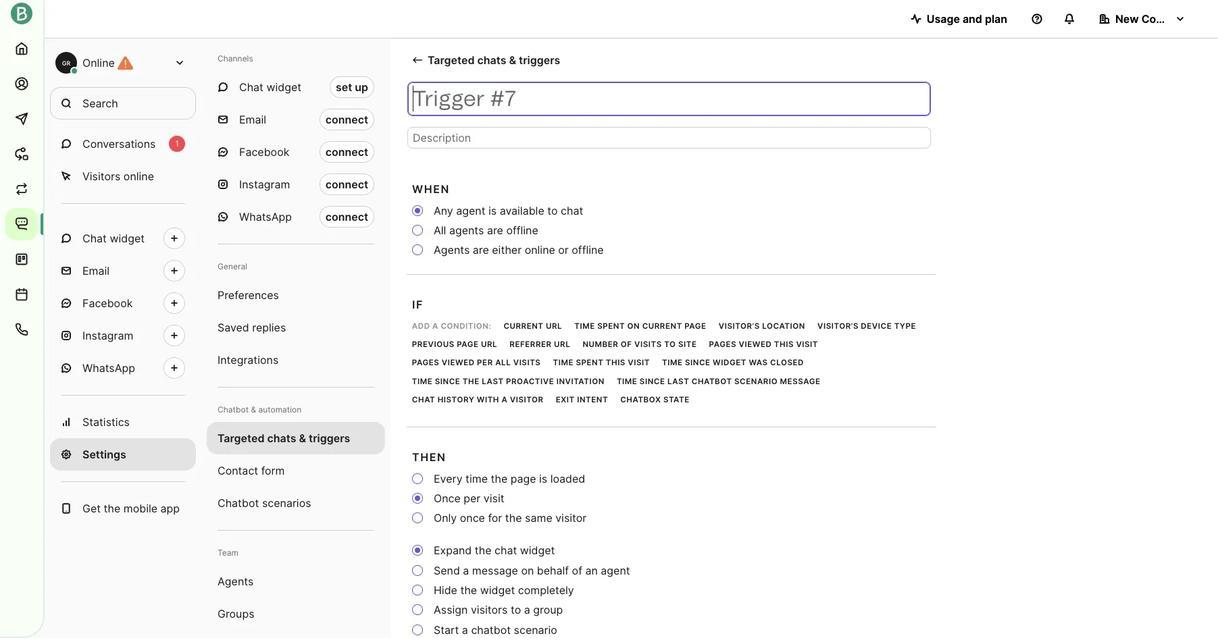 Task type: locate. For each thing, give the bounding box(es) containing it.
facebook link
[[50, 287, 196, 320]]

pages viewed this visit
[[709, 340, 818, 349]]

1 vertical spatial chats
[[267, 432, 296, 445]]

1 horizontal spatial agent
[[601, 564, 630, 577]]

widget
[[266, 80, 301, 94], [110, 232, 145, 245], [713, 358, 747, 368], [520, 544, 555, 558], [480, 584, 515, 597]]

chat widget
[[239, 80, 301, 94], [82, 232, 145, 245]]

1 vertical spatial instagram
[[82, 329, 133, 343]]

time inside "time since last chatbot scenario message" button
[[617, 377, 637, 386]]

time since the last proactive invitation button
[[407, 374, 609, 390]]

visitors online
[[82, 170, 154, 183]]

message
[[780, 377, 821, 386], [472, 564, 518, 577]]

chatbot left automation
[[218, 405, 249, 415]]

per left all
[[477, 358, 493, 368]]

chat down channels
[[239, 80, 263, 94]]

per up the once at the bottom left of the page
[[464, 492, 481, 506]]

targeted chats & triggers
[[428, 54, 560, 67], [218, 432, 350, 445]]

visits up proactive
[[513, 358, 541, 368]]

0 horizontal spatial page
[[457, 340, 479, 349]]

0 horizontal spatial visitor's
[[719, 321, 760, 331]]

a inside button
[[502, 395, 508, 405]]

last up with
[[482, 377, 504, 386]]

automation
[[258, 405, 302, 415]]

connect for email
[[325, 113, 368, 126]]

statistics
[[82, 416, 130, 429]]

1 vertical spatial is
[[539, 472, 547, 486]]

pages for pages viewed per all visits
[[412, 358, 439, 368]]

0 horizontal spatial email
[[82, 264, 110, 278]]

viewed up was
[[739, 340, 772, 349]]

on
[[627, 321, 640, 331], [521, 564, 534, 577]]

chatbot down visitors
[[471, 623, 511, 637]]

chat
[[239, 80, 263, 94], [82, 232, 107, 245], [412, 395, 435, 405]]

with
[[477, 395, 499, 405]]

whatsapp link
[[50, 352, 196, 384]]

visitor's inside button
[[719, 321, 760, 331]]

the inside button
[[463, 377, 480, 386]]

on left behalf
[[521, 564, 534, 577]]

chatbox
[[620, 395, 661, 405]]

device
[[861, 321, 892, 331]]

0 horizontal spatial agent
[[456, 204, 485, 217]]

1 connect from the top
[[325, 113, 368, 126]]

saved replies link
[[207, 311, 385, 344]]

email down channels
[[239, 113, 266, 126]]

0 vertical spatial visitor
[[510, 395, 544, 405]]

is up all agents are offline
[[489, 204, 497, 217]]

2 vertical spatial &
[[299, 432, 306, 445]]

chatbot inside the "chatbot scenarios" link
[[218, 497, 259, 510]]

visitor's for visitor's device type
[[818, 321, 859, 331]]

1 vertical spatial scenario
[[514, 623, 557, 637]]

visits down time spent on current page button
[[634, 340, 662, 349]]

any agent is available to chat
[[434, 204, 583, 217]]

send
[[434, 564, 460, 577]]

2 horizontal spatial chat
[[412, 395, 435, 405]]

widget inside button
[[713, 358, 747, 368]]

since down site
[[685, 358, 711, 368]]

chat down only once for the same visitor
[[495, 544, 517, 558]]

every
[[434, 472, 463, 486]]

pages up time since widget was closed
[[709, 340, 736, 349]]

1 horizontal spatial targeted chats & triggers
[[428, 54, 560, 67]]

spent inside "button"
[[576, 358, 604, 368]]

referrer url
[[510, 340, 570, 349]]

1 horizontal spatial of
[[621, 340, 632, 349]]

new
[[1115, 12, 1139, 26]]

hide the widget completely
[[434, 584, 574, 597]]

1 vertical spatial targeted chats & triggers
[[218, 432, 350, 445]]

0 vertical spatial chat
[[561, 204, 583, 217]]

1 chatbot from the top
[[218, 405, 249, 415]]

expand
[[434, 544, 472, 558]]

1 vertical spatial pages
[[412, 358, 439, 368]]

chatbot down 'time since widget was closed' button at bottom
[[692, 377, 732, 386]]

1 vertical spatial on
[[521, 564, 534, 577]]

new company button
[[1088, 5, 1197, 32]]

of inside the number of visits to site button
[[621, 340, 632, 349]]

2 connect from the top
[[325, 145, 368, 159]]

Description text field
[[407, 127, 931, 148]]

2 chatbot from the top
[[218, 497, 259, 510]]

instagram
[[239, 178, 290, 191], [82, 329, 133, 343]]

0 vertical spatial message
[[780, 377, 821, 386]]

this inside "button"
[[606, 358, 626, 368]]

site
[[678, 340, 697, 349]]

visit inside the pages viewed this visit button
[[796, 340, 818, 349]]

1 horizontal spatial visit
[[628, 358, 650, 368]]

0 horizontal spatial targeted chats & triggers link
[[207, 422, 385, 455]]

location
[[762, 321, 805, 331]]

1 horizontal spatial last
[[667, 377, 689, 386]]

0 vertical spatial is
[[489, 204, 497, 217]]

are down all agents are offline
[[473, 243, 489, 257]]

url up referrer url
[[546, 321, 562, 331]]

agent right an
[[601, 564, 630, 577]]

to left site
[[664, 340, 676, 349]]

offline down available
[[506, 224, 538, 237]]

0 vertical spatial page
[[685, 321, 706, 331]]

time down previous
[[412, 377, 433, 386]]

since inside "time since last chatbot scenario message" button
[[640, 377, 665, 386]]

visitor's inside 'button'
[[818, 321, 859, 331]]

time for time spent this visit
[[553, 358, 574, 368]]

usage
[[927, 12, 960, 26]]

a
[[502, 395, 508, 405], [463, 564, 469, 577], [524, 604, 530, 617], [462, 623, 468, 637]]

this down location
[[774, 340, 794, 349]]

chat left history
[[412, 395, 435, 405]]

url right referrer
[[554, 340, 570, 349]]

0 horizontal spatial whatsapp
[[82, 361, 135, 375]]

0 horizontal spatial triggers
[[309, 432, 350, 445]]

2 vertical spatial page
[[511, 472, 536, 486]]

1 vertical spatial message
[[472, 564, 518, 577]]

the
[[463, 377, 480, 386], [491, 472, 508, 486], [104, 502, 120, 516], [505, 512, 522, 525], [475, 544, 492, 558], [460, 584, 477, 597]]

0 horizontal spatial to
[[511, 604, 521, 617]]

0 horizontal spatial targeted
[[218, 432, 265, 445]]

chat up the "or"
[[561, 204, 583, 217]]

replies
[[252, 321, 286, 334]]

chat up email link
[[82, 232, 107, 245]]

connect for instagram
[[325, 178, 368, 191]]

0 vertical spatial chat
[[239, 80, 263, 94]]

0 horizontal spatial &
[[251, 405, 256, 415]]

only
[[434, 512, 457, 525]]

usage and plan
[[927, 12, 1007, 26]]

offline right the "or"
[[572, 243, 604, 257]]

page up site
[[685, 321, 706, 331]]

online
[[82, 56, 115, 70]]

1 vertical spatial whatsapp
[[82, 361, 135, 375]]

0 horizontal spatial visits
[[513, 358, 541, 368]]

agent up agents
[[456, 204, 485, 217]]

visitor down proactive
[[510, 395, 544, 405]]

visit for time spent this visit
[[628, 358, 650, 368]]

visit up for
[[484, 492, 504, 506]]

time inside the time since the last proactive invitation button
[[412, 377, 433, 386]]

1 vertical spatial chat
[[82, 232, 107, 245]]

of
[[621, 340, 632, 349], [572, 564, 582, 577]]

pages down previous
[[412, 358, 439, 368]]

1 horizontal spatial targeted
[[428, 54, 475, 67]]

1 vertical spatial are
[[473, 243, 489, 257]]

last up state
[[667, 377, 689, 386]]

since up history
[[435, 377, 460, 386]]

page up only once for the same visitor
[[511, 472, 536, 486]]

visit
[[796, 340, 818, 349], [628, 358, 650, 368], [484, 492, 504, 506]]

1 horizontal spatial offline
[[572, 243, 604, 257]]

0 horizontal spatial chat
[[82, 232, 107, 245]]

spent inside button
[[597, 321, 625, 331]]

time for time since the last proactive invitation
[[412, 377, 433, 386]]

viewed down previous page url button
[[442, 358, 475, 368]]

to right available
[[547, 204, 558, 217]]

spent up number
[[597, 321, 625, 331]]

0 horizontal spatial this
[[606, 358, 626, 368]]

0 horizontal spatial viewed
[[442, 358, 475, 368]]

1 horizontal spatial facebook
[[239, 145, 289, 159]]

a left group
[[524, 604, 530, 617]]

0 vertical spatial visit
[[796, 340, 818, 349]]

completely
[[518, 584, 574, 597]]

url for current url
[[546, 321, 562, 331]]

0 horizontal spatial pages
[[412, 358, 439, 368]]

0 horizontal spatial visit
[[484, 492, 504, 506]]

widget up email link
[[110, 232, 145, 245]]

chat
[[561, 204, 583, 217], [495, 544, 517, 558]]

1 vertical spatial spent
[[576, 358, 604, 368]]

spent for on
[[597, 321, 625, 331]]

chat widget down channels
[[239, 80, 301, 94]]

agents down "all"
[[434, 243, 470, 257]]

general
[[218, 261, 247, 272]]

time up number
[[574, 321, 595, 331]]

a right with
[[502, 395, 508, 405]]

1 horizontal spatial message
[[780, 377, 821, 386]]

0 vertical spatial to
[[547, 204, 558, 217]]

visitors online link
[[50, 160, 196, 193]]

visit inside time spent this visit "button"
[[628, 358, 650, 368]]

Trigger #7 text field
[[407, 82, 931, 116]]

2 horizontal spatial to
[[664, 340, 676, 349]]

url up pages viewed per all visits at the left of the page
[[481, 340, 497, 349]]

0 horizontal spatial visitor
[[510, 395, 544, 405]]

whatsapp down instagram link
[[82, 361, 135, 375]]

viewed for this
[[739, 340, 772, 349]]

0 vertical spatial online
[[124, 170, 154, 183]]

is
[[489, 204, 497, 217], [539, 472, 547, 486]]

0 vertical spatial on
[[627, 321, 640, 331]]

visitors
[[82, 170, 121, 183]]

visitors
[[471, 604, 508, 617]]

online left the "or"
[[525, 243, 555, 257]]

0 vertical spatial pages
[[709, 340, 736, 349]]

1 visitor's from the left
[[719, 321, 760, 331]]

since inside 'time since widget was closed' button
[[685, 358, 711, 368]]

type
[[894, 321, 916, 331]]

pages for pages viewed this visit
[[709, 340, 736, 349]]

agent
[[456, 204, 485, 217], [601, 564, 630, 577]]

message down closed on the right of the page
[[780, 377, 821, 386]]

email down "chat widget" "link"
[[82, 264, 110, 278]]

0 horizontal spatial online
[[124, 170, 154, 183]]

url inside 'button'
[[546, 321, 562, 331]]

chat history with a visitor button
[[407, 392, 548, 408]]

online right 'visitors'
[[124, 170, 154, 183]]

1 horizontal spatial since
[[640, 377, 665, 386]]

0 vertical spatial chat widget
[[239, 80, 301, 94]]

number
[[583, 340, 618, 349]]

1 horizontal spatial is
[[539, 472, 547, 486]]

2 horizontal spatial page
[[685, 321, 706, 331]]

since inside the time since the last proactive invitation button
[[435, 377, 460, 386]]

every time the page is loaded
[[434, 472, 585, 486]]

page
[[685, 321, 706, 331], [457, 340, 479, 349], [511, 472, 536, 486]]

visitor inside button
[[510, 395, 544, 405]]

0 horizontal spatial instagram
[[82, 329, 133, 343]]

chat widget inside "link"
[[82, 232, 145, 245]]

0 horizontal spatial message
[[472, 564, 518, 577]]

integrations link
[[207, 344, 385, 376]]

url
[[546, 321, 562, 331], [481, 340, 497, 349], [554, 340, 570, 349]]

0 horizontal spatial offline
[[506, 224, 538, 237]]

1 horizontal spatial visits
[[634, 340, 662, 349]]

chatbot down contact
[[218, 497, 259, 510]]

is left loaded
[[539, 472, 547, 486]]

4 connect from the top
[[325, 210, 368, 224]]

1 vertical spatial of
[[572, 564, 582, 577]]

time inside time spent on current page button
[[574, 321, 595, 331]]

since
[[685, 358, 711, 368], [435, 377, 460, 386], [640, 377, 665, 386]]

widget up the time since last chatbot scenario message
[[713, 358, 747, 368]]

this down number
[[606, 358, 626, 368]]

last
[[482, 377, 504, 386], [667, 377, 689, 386]]

facebook
[[239, 145, 289, 159], [82, 297, 133, 310]]

1 horizontal spatial visitor's
[[818, 321, 859, 331]]

0 horizontal spatial of
[[572, 564, 582, 577]]

either
[[492, 243, 522, 257]]

gr
[[62, 59, 70, 67]]

spent
[[597, 321, 625, 331], [576, 358, 604, 368]]

1 vertical spatial chatbot
[[471, 623, 511, 637]]

of left an
[[572, 564, 582, 577]]

online
[[124, 170, 154, 183], [525, 243, 555, 257]]

this inside button
[[774, 340, 794, 349]]

visitor's
[[719, 321, 760, 331], [818, 321, 859, 331]]

0 horizontal spatial targeted chats & triggers
[[218, 432, 350, 445]]

saved
[[218, 321, 249, 334]]

url inside 'button'
[[554, 340, 570, 349]]

1 vertical spatial to
[[664, 340, 676, 349]]

message inside button
[[780, 377, 821, 386]]

an
[[585, 564, 598, 577]]

time down site
[[662, 358, 683, 368]]

1 vertical spatial this
[[606, 358, 626, 368]]

search link
[[50, 87, 196, 120]]

current url
[[504, 321, 562, 331]]

since up chatbox state at the right bottom
[[640, 377, 665, 386]]

connect for facebook
[[325, 145, 368, 159]]

agents down team
[[218, 575, 254, 588]]

0 horizontal spatial since
[[435, 377, 460, 386]]

closed
[[770, 358, 804, 368]]

for
[[488, 512, 502, 525]]

2 horizontal spatial since
[[685, 358, 711, 368]]

2 visitor's from the left
[[818, 321, 859, 331]]

visit down the number of visits to site button
[[628, 358, 650, 368]]

settings
[[82, 448, 126, 461]]

visitor right same
[[556, 512, 587, 525]]

0 vertical spatial visits
[[634, 340, 662, 349]]

previous
[[412, 340, 455, 349]]

visitor's up pages viewed this visit
[[719, 321, 760, 331]]

time up the chatbox
[[617, 377, 637, 386]]

the down pages viewed per all visits button at the left of page
[[463, 377, 480, 386]]

0 vertical spatial of
[[621, 340, 632, 349]]

whatsapp up the general
[[239, 210, 292, 224]]

chats
[[477, 54, 506, 67], [267, 432, 296, 445]]

channels
[[218, 53, 253, 64]]

visitor's for visitor's location
[[719, 321, 760, 331]]

spent up 'invitation'
[[576, 358, 604, 368]]

1 horizontal spatial chatbot
[[692, 377, 732, 386]]

0 vertical spatial per
[[477, 358, 493, 368]]

time since the last proactive invitation
[[412, 377, 605, 386]]

are up either
[[487, 224, 503, 237]]

chatbot
[[692, 377, 732, 386], [471, 623, 511, 637]]

chat widget up email link
[[82, 232, 145, 245]]

widget up the send a message on behalf of an agent
[[520, 544, 555, 558]]

1 horizontal spatial triggers
[[519, 54, 560, 67]]

0 vertical spatial agents
[[434, 243, 470, 257]]

per inside button
[[477, 358, 493, 368]]

on up number of visits to site
[[627, 321, 640, 331]]

page up pages viewed per all visits at the left of the page
[[457, 340, 479, 349]]

0 vertical spatial chatbot
[[218, 405, 249, 415]]

message down expand the chat widget
[[472, 564, 518, 577]]

time inside 'time since widget was closed' button
[[662, 358, 683, 368]]

0 vertical spatial are
[[487, 224, 503, 237]]

scenario down was
[[734, 377, 778, 386]]

groups link
[[207, 598, 385, 630]]

of down time spent on current page button
[[621, 340, 632, 349]]

1 vertical spatial chatbot
[[218, 497, 259, 510]]

targeted chats & triggers link
[[406, 49, 567, 71], [207, 422, 385, 455]]

time up 'invitation'
[[553, 358, 574, 368]]

0 vertical spatial &
[[509, 54, 516, 67]]

the right 'expand'
[[475, 544, 492, 558]]

settings link
[[50, 438, 196, 471]]

3 connect from the top
[[325, 178, 368, 191]]

0 horizontal spatial is
[[489, 204, 497, 217]]

url for referrer url
[[554, 340, 570, 349]]

agents for agents are either online or offline
[[434, 243, 470, 257]]

1 horizontal spatial chat
[[561, 204, 583, 217]]

get
[[82, 502, 101, 516]]

visit up closed on the right of the page
[[796, 340, 818, 349]]

scenario down group
[[514, 623, 557, 637]]

visitor's left the device
[[818, 321, 859, 331]]

to down hide the widget completely
[[511, 604, 521, 617]]

time inside time spent this visit "button"
[[553, 358, 574, 368]]

and
[[963, 12, 982, 26]]

1 vertical spatial email
[[82, 264, 110, 278]]

0 vertical spatial chatbot
[[692, 377, 732, 386]]



Task type: vqa. For each thing, say whether or not it's contained in the screenshot.
the Office
no



Task type: describe. For each thing, give the bounding box(es) containing it.
0 vertical spatial targeted chats & triggers link
[[406, 49, 567, 71]]

set
[[336, 80, 352, 94]]

hide
[[434, 584, 457, 597]]

pages viewed per all visits
[[412, 358, 541, 368]]

visitor's device type button
[[813, 318, 921, 335]]

chat inside "link"
[[82, 232, 107, 245]]

url inside button
[[481, 340, 497, 349]]

loaded
[[550, 472, 585, 486]]

usage and plan button
[[900, 5, 1018, 32]]

0 horizontal spatial scenario
[[514, 623, 557, 637]]

number of visits to site button
[[578, 337, 701, 353]]

start
[[434, 623, 459, 637]]

this for spent
[[606, 358, 626, 368]]

1 horizontal spatial chats
[[477, 54, 506, 67]]

once per visit
[[434, 492, 504, 506]]

referrer
[[510, 340, 552, 349]]

agents are either online or offline
[[434, 243, 604, 257]]

1 vertical spatial targeted chats & triggers link
[[207, 422, 385, 455]]

team
[[218, 548, 238, 558]]

history
[[438, 395, 475, 405]]

search
[[82, 97, 118, 110]]

start a chatbot scenario
[[434, 623, 557, 637]]

preferences
[[218, 288, 279, 302]]

1 horizontal spatial chat widget
[[239, 80, 301, 94]]

instagram link
[[50, 320, 196, 352]]

preferences link
[[207, 279, 385, 311]]

chatbox state button
[[616, 392, 694, 408]]

widget left the set
[[266, 80, 301, 94]]

a right send
[[463, 564, 469, 577]]

send a message on behalf of an agent
[[434, 564, 630, 577]]

scenario inside "time since last chatbot scenario message" button
[[734, 377, 778, 386]]

0 vertical spatial targeted
[[428, 54, 475, 67]]

chatbot for chatbot & automation
[[218, 405, 249, 415]]

current
[[642, 321, 682, 331]]

1 horizontal spatial page
[[511, 472, 536, 486]]

proactive
[[506, 377, 554, 386]]

2 vertical spatial to
[[511, 604, 521, 617]]

time spent this visit
[[553, 358, 650, 368]]

time since widget was closed button
[[658, 355, 809, 371]]

0 vertical spatial triggers
[[519, 54, 560, 67]]

get the mobile app
[[82, 502, 180, 516]]

new company
[[1115, 12, 1191, 26]]

online inside visitors online link
[[124, 170, 154, 183]]

then
[[412, 451, 446, 464]]

0 vertical spatial facebook
[[239, 145, 289, 159]]

connect for whatsapp
[[325, 210, 368, 224]]

all agents are offline
[[434, 224, 538, 237]]

2 horizontal spatial &
[[509, 54, 516, 67]]

referrer url button
[[505, 337, 575, 353]]

pages viewed this visit button
[[705, 337, 823, 353]]

the right hide
[[460, 584, 477, 597]]

on inside button
[[627, 321, 640, 331]]

company
[[1142, 12, 1191, 26]]

widget up assign visitors to a group
[[480, 584, 515, 597]]

this for viewed
[[774, 340, 794, 349]]

0 horizontal spatial on
[[521, 564, 534, 577]]

pages viewed per all visits button
[[407, 355, 545, 371]]

1 horizontal spatial chat
[[239, 80, 263, 94]]

chatbot inside button
[[692, 377, 732, 386]]

was
[[749, 358, 768, 368]]

any
[[434, 204, 453, 217]]

state
[[663, 395, 690, 405]]

visitor's location
[[719, 321, 805, 331]]

spent for this
[[576, 358, 604, 368]]

viewed for per
[[442, 358, 475, 368]]

visit for pages viewed this visit
[[796, 340, 818, 349]]

2 last from the left
[[667, 377, 689, 386]]

0 horizontal spatial facebook
[[82, 297, 133, 310]]

the right the "get"
[[104, 502, 120, 516]]

set up
[[336, 80, 368, 94]]

time for time spent on current page
[[574, 321, 595, 331]]

all
[[434, 224, 446, 237]]

conversations
[[82, 137, 156, 151]]

mobile
[[123, 502, 157, 516]]

chat inside button
[[412, 395, 435, 405]]

a right start
[[462, 623, 468, 637]]

1 vertical spatial offline
[[572, 243, 604, 257]]

chatbot for chatbot scenarios
[[218, 497, 259, 510]]

up
[[355, 80, 368, 94]]

exit intent
[[556, 395, 608, 405]]

contact
[[218, 464, 258, 478]]

1
[[175, 139, 179, 149]]

since for the
[[435, 377, 460, 386]]

assign visitors to a group
[[434, 604, 563, 617]]

the right for
[[505, 512, 522, 525]]

time for time since last chatbot scenario message
[[617, 377, 637, 386]]

chatbot & automation
[[218, 405, 302, 415]]

time for time since widget was closed
[[662, 358, 683, 368]]

chatbot scenarios link
[[207, 487, 385, 520]]

0 vertical spatial agent
[[456, 204, 485, 217]]

previous page url
[[412, 340, 497, 349]]

chat widget link
[[50, 222, 196, 255]]

when
[[412, 182, 450, 196]]

0 vertical spatial whatsapp
[[239, 210, 292, 224]]

integrations
[[218, 353, 279, 367]]

1 vertical spatial agent
[[601, 564, 630, 577]]

1 horizontal spatial &
[[299, 432, 306, 445]]

0 vertical spatial targeted chats & triggers
[[428, 54, 560, 67]]

widget inside "link"
[[110, 232, 145, 245]]

behalf
[[537, 564, 569, 577]]

1 vertical spatial visits
[[513, 358, 541, 368]]

since for widget
[[685, 358, 711, 368]]

2 vertical spatial visit
[[484, 492, 504, 506]]

groups
[[218, 607, 254, 621]]

exit intent button
[[551, 392, 613, 408]]

time since widget was closed
[[662, 358, 804, 368]]

available
[[500, 204, 544, 217]]

or
[[558, 243, 569, 257]]

email link
[[50, 255, 196, 287]]

0 horizontal spatial chat
[[495, 544, 517, 558]]

once
[[434, 492, 461, 506]]

0 vertical spatial email
[[239, 113, 266, 126]]

if
[[412, 298, 424, 312]]

contact form link
[[207, 455, 385, 487]]

time spent this visit button
[[548, 355, 655, 371]]

assign
[[434, 604, 468, 617]]

since for last
[[640, 377, 665, 386]]

time spent on current page
[[574, 321, 706, 331]]

1 vertical spatial per
[[464, 492, 481, 506]]

invitation
[[556, 377, 605, 386]]

1 last from the left
[[482, 377, 504, 386]]

1 vertical spatial &
[[251, 405, 256, 415]]

agents for agents
[[218, 575, 254, 588]]

number of visits to site
[[583, 340, 697, 349]]

1 horizontal spatial instagram
[[239, 178, 290, 191]]

1 vertical spatial visitor
[[556, 512, 587, 525]]

the right time
[[491, 472, 508, 486]]

1 horizontal spatial online
[[525, 243, 555, 257]]

chat history with a visitor
[[412, 395, 544, 405]]

to inside button
[[664, 340, 676, 349]]

all
[[495, 358, 511, 368]]

get the mobile app link
[[50, 493, 196, 525]]

0 horizontal spatial chatbot
[[471, 623, 511, 637]]

saved replies
[[218, 321, 286, 334]]

once
[[460, 512, 485, 525]]



